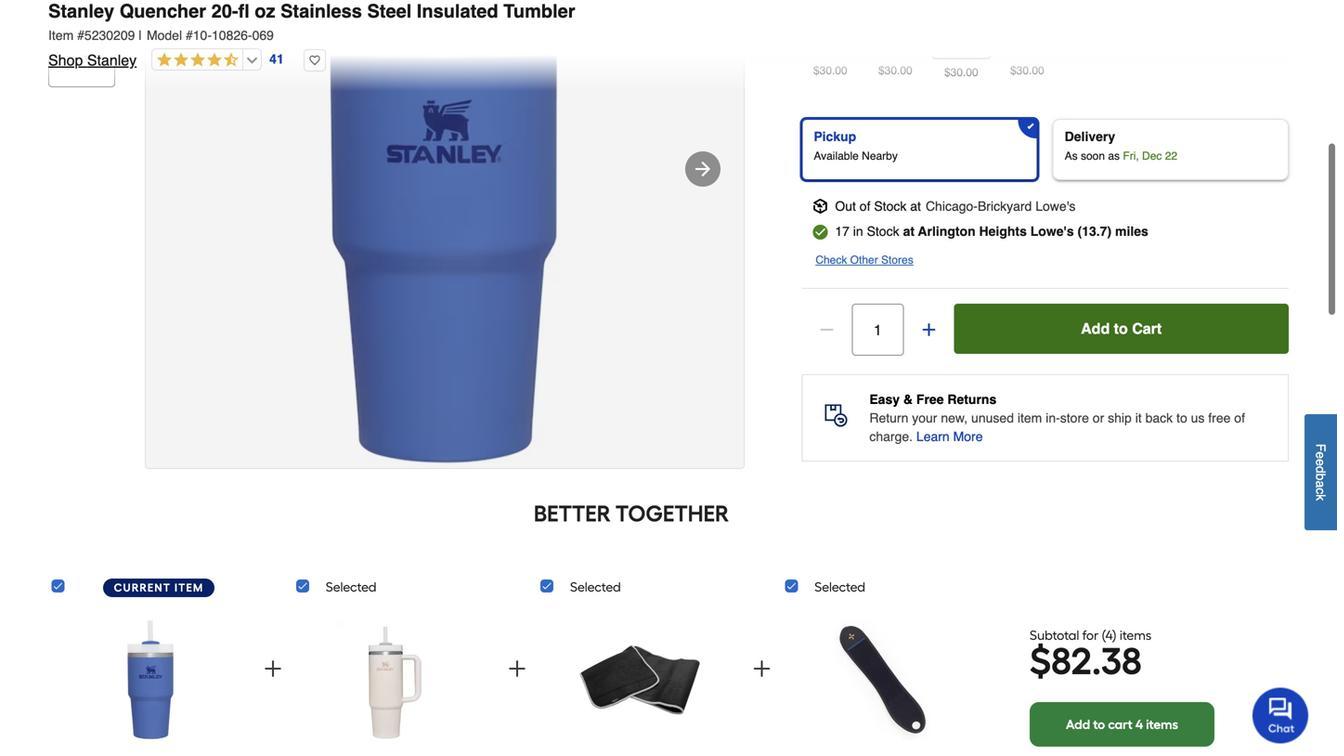 Task type: describe. For each thing, give the bounding box(es) containing it.
f
[[1314, 444, 1329, 452]]

to for add to cart 4 items
[[1093, 716, 1105, 732]]

2 # from the left
[[186, 28, 193, 43]]

current item
[[114, 581, 204, 594]]

10826-
[[212, 28, 252, 43]]

store
[[1060, 411, 1089, 425]]

formfit ff gr 10in slimmer belt - grey polyester waist trimmer | sheds excess water | trim & tone | support & stability image
[[579, 612, 700, 748]]

add for add to cart 4 items
[[1066, 716, 1091, 732]]

stanley quencher 20-fl oz stainless steel insulated tumbler image
[[90, 612, 211, 748]]

returns
[[948, 392, 997, 407]]

of inside the easy & free returns return your new, unused item in-store or ship it back to us free of charge.
[[1235, 411, 1246, 425]]

to inside the easy & free returns return your new, unused item in-store or ship it back to us free of charge.
[[1177, 411, 1188, 425]]

soon
[[1081, 150, 1105, 163]]

arlington
[[918, 224, 976, 239]]

plus image for stanley quencher 30-fl oz stainless steel insulated water bottle image
[[506, 658, 529, 680]]

Stepper number input field with increment and decrement buttons number field
[[852, 304, 904, 356]]

out
[[835, 199, 856, 214]]

dec
[[1142, 150, 1162, 163]]

c
[[1314, 488, 1329, 494]]

shop
[[48, 52, 83, 69]]

steel
[[367, 0, 412, 22]]

free
[[1209, 411, 1231, 425]]

other
[[850, 254, 878, 267]]

stanley  #10-10826-069 image
[[146, 0, 744, 468]]

fri,
[[1123, 150, 1139, 163]]

learn more
[[917, 429, 983, 444]]

17
[[835, 224, 850, 239]]

us
[[1191, 411, 1205, 425]]

delivery as soon as fri, dec 22
[[1065, 129, 1178, 163]]

delivery
[[1065, 129, 1116, 144]]

f e e d b a c k button
[[1305, 414, 1337, 530]]

oz
[[255, 0, 275, 22]]

20-
[[211, 0, 238, 22]]

better together heading
[[48, 499, 1215, 529]]

out of stock at chicago-brickyard lowe's
[[835, 199, 1076, 214]]

selected for tommie copper adjustable sports equipment set - customized fit and support, compression for pain relief, low-profile design image at the right bottom
[[815, 579, 866, 595]]

4 for subtotal for ( 4 ) items $ 82 .38
[[1106, 627, 1113, 643]]

check
[[816, 254, 847, 267]]

069
[[252, 28, 274, 43]]

at for chicago-brickyard lowe's
[[910, 199, 921, 214]]

add to cart 4 items link
[[1030, 702, 1215, 747]]

current
[[114, 581, 171, 594]]

it
[[1136, 411, 1142, 425]]

pickup image
[[813, 199, 828, 214]]

chicago-
[[926, 199, 978, 214]]

new,
[[941, 411, 968, 425]]

arrow right image
[[692, 158, 714, 180]]

in
[[853, 224, 864, 239]]

item
[[1018, 411, 1042, 425]]

&
[[904, 392, 913, 407]]

pickup available nearby
[[814, 129, 898, 163]]

0 vertical spatial plus image
[[920, 320, 938, 339]]

heights
[[979, 224, 1027, 239]]

to for add to cart
[[1114, 320, 1128, 337]]

selected for formfit ff gr 10in slimmer belt - grey polyester waist trimmer | sheds excess water | trim & tone | support & stability image
[[570, 579, 621, 595]]

as
[[1108, 150, 1120, 163]]

learn
[[917, 429, 950, 444]]

.38
[[1092, 639, 1142, 683]]

quencher
[[120, 0, 206, 22]]

stanley inside stanley quencher 20-fl oz stainless steel insulated tumbler item # 5230209 | model # 10-10826-069
[[48, 0, 114, 22]]

b
[[1314, 473, 1329, 480]]

item
[[175, 581, 204, 594]]

in-
[[1046, 411, 1060, 425]]

charge.
[[870, 429, 913, 444]]

subtotal for ( 4 ) items $ 82 .38
[[1030, 627, 1152, 683]]

$
[[1030, 639, 1052, 683]]

return
[[870, 411, 909, 425]]

( inside subtotal for ( 4 ) items $ 82 .38
[[1102, 627, 1106, 643]]

f e e d b a c k
[[1314, 444, 1329, 501]]

together
[[616, 500, 729, 527]]

4 for add to cart 4 items
[[1136, 716, 1143, 732]]

a
[[1314, 480, 1329, 488]]

for
[[1083, 627, 1099, 643]]



Task type: vqa. For each thing, say whether or not it's contained in the screenshot.
Quencher
yes



Task type: locate. For each thing, give the bounding box(es) containing it.
# right item
[[77, 28, 84, 43]]

as
[[1065, 150, 1078, 163]]

title image up item
[[53, 0, 111, 7]]

d
[[1314, 466, 1329, 473]]

stanley down 5230209
[[87, 52, 137, 69]]

items
[[1120, 627, 1152, 643], [1146, 716, 1179, 732]]

1 horizontal spatial selected
[[570, 579, 621, 595]]

17 in stock at arlington heights lowe's ( 13.7 ) miles
[[835, 224, 1149, 239]]

0 vertical spatial 4
[[1106, 627, 1113, 643]]

ship
[[1108, 411, 1132, 425]]

title image
[[53, 0, 111, 7], [53, 25, 111, 83]]

title image left '|'
[[53, 25, 111, 83]]

stock
[[874, 199, 907, 214], [867, 224, 900, 239]]

k
[[1314, 494, 1329, 501]]

to left cart
[[1093, 716, 1105, 732]]

cart
[[1108, 716, 1133, 732]]

( right for
[[1102, 627, 1106, 643]]

add
[[1081, 320, 1110, 337], [1066, 716, 1091, 732]]

selected for stanley quencher 30-fl oz stainless steel insulated water bottle image
[[326, 579, 377, 595]]

plus image
[[506, 658, 529, 680], [751, 658, 773, 680]]

easy & free returns return your new, unused item in-store or ship it back to us free of charge.
[[870, 392, 1246, 444]]

1 horizontal spatial to
[[1114, 320, 1128, 337]]

add to cart button
[[954, 304, 1289, 354]]

(
[[1078, 224, 1082, 239], [1102, 627, 1106, 643]]

2 title image from the top
[[53, 25, 111, 83]]

at
[[910, 199, 921, 214], [903, 224, 915, 239]]

4 right cart
[[1136, 716, 1143, 732]]

$30.00
[[814, 64, 848, 77], [879, 64, 913, 77], [1011, 64, 1045, 77], [945, 66, 979, 79]]

add left cart
[[1066, 716, 1091, 732]]

miles
[[1115, 224, 1149, 239]]

2 plus image from the left
[[751, 658, 773, 680]]

to left 'cart'
[[1114, 320, 1128, 337]]

2 selected from the left
[[570, 579, 621, 595]]

0 vertical spatial lowe's
[[1036, 199, 1076, 214]]

0 horizontal spatial to
[[1093, 716, 1105, 732]]

back
[[1146, 411, 1173, 425]]

tumbler
[[504, 0, 575, 22]]

1 vertical spatial to
[[1177, 411, 1188, 425]]

1 title image from the top
[[53, 0, 111, 7]]

4 inside the add to cart 4 items link
[[1136, 716, 1143, 732]]

1 vertical spatial (
[[1102, 627, 1106, 643]]

subtotal
[[1030, 627, 1080, 643]]

0 vertical spatial of
[[860, 199, 871, 214]]

1 vertical spatial title image
[[53, 25, 111, 83]]

0 vertical spatial stock
[[874, 199, 907, 214]]

add left 'cart'
[[1081, 320, 1110, 337]]

4 inside subtotal for ( 4 ) items $ 82 .38
[[1106, 627, 1113, 643]]

add for add to cart
[[1081, 320, 1110, 337]]

shop stanley
[[48, 52, 137, 69]]

available
[[814, 150, 859, 163]]

nearby
[[862, 150, 898, 163]]

13.7
[[1082, 224, 1108, 239]]

( left miles
[[1078, 224, 1082, 239]]

0 horizontal spatial plus image
[[262, 658, 284, 680]]

41
[[270, 52, 284, 67]]

0 horizontal spatial 4
[[1106, 627, 1113, 643]]

stock right in
[[867, 224, 900, 239]]

to
[[1114, 320, 1128, 337], [1177, 411, 1188, 425], [1093, 716, 1105, 732]]

22
[[1165, 150, 1178, 163]]

1 vertical spatial lowe's
[[1031, 224, 1074, 239]]

add inside add to cart button
[[1081, 320, 1110, 337]]

free
[[917, 392, 944, 407]]

5230209
[[84, 28, 135, 43]]

pickup
[[814, 129, 857, 144]]

4 right for
[[1106, 627, 1113, 643]]

1 vertical spatial items
[[1146, 716, 1179, 732]]

stores
[[881, 254, 914, 267]]

option group
[[794, 112, 1297, 188]]

1 vertical spatial of
[[1235, 411, 1246, 425]]

plus image for formfit ff gr 10in slimmer belt - grey polyester waist trimmer | sheds excess water | trim & tone | support & stability image
[[751, 658, 773, 680]]

1 vertical spatial stock
[[867, 224, 900, 239]]

|
[[139, 28, 142, 43]]

1 horizontal spatial )
[[1113, 627, 1117, 643]]

tommie copper adjustable sports equipment set - customized fit and support, compression for pain relief, low-profile design image
[[824, 612, 945, 748]]

stainless
[[281, 0, 362, 22]]

1 vertical spatial at
[[903, 224, 915, 239]]

easy
[[870, 392, 900, 407]]

1 horizontal spatial 4
[[1136, 716, 1143, 732]]

lowe's for brickyard
[[1036, 199, 1076, 214]]

stock for in
[[867, 224, 900, 239]]

1 selected from the left
[[326, 579, 377, 595]]

0 vertical spatial stanley
[[48, 0, 114, 22]]

0 horizontal spatial plus image
[[506, 658, 529, 680]]

) left miles
[[1108, 224, 1112, 239]]

more
[[954, 429, 983, 444]]

0 vertical spatial add
[[1081, 320, 1110, 337]]

10-
[[193, 28, 212, 43]]

item number 5 2 3 0 2 0 9 and model number 1 0 - 1 0 8 2 6 - 0 6 9 element
[[48, 26, 1289, 45]]

2 vertical spatial to
[[1093, 716, 1105, 732]]

0 horizontal spatial #
[[77, 28, 84, 43]]

stock for of
[[874, 199, 907, 214]]

or
[[1093, 411, 1105, 425]]

chat invite button image
[[1253, 687, 1310, 744]]

1 plus image from the left
[[506, 658, 529, 680]]

to left us
[[1177, 411, 1188, 425]]

of right free
[[1235, 411, 1246, 425]]

heart outline image
[[303, 49, 326, 72]]

lowe's for heights
[[1031, 224, 1074, 239]]

1 horizontal spatial #
[[186, 28, 193, 43]]

of right "out"
[[860, 199, 871, 214]]

e up b
[[1314, 459, 1329, 466]]

brickyard
[[978, 199, 1032, 214]]

better
[[534, 500, 611, 527]]

0 horizontal spatial )
[[1108, 224, 1112, 239]]

add to cart 4 items
[[1066, 716, 1179, 732]]

0 horizontal spatial of
[[860, 199, 871, 214]]

2 e from the top
[[1314, 459, 1329, 466]]

to inside button
[[1114, 320, 1128, 337]]

better together
[[534, 500, 729, 527]]

82
[[1052, 639, 1092, 683]]

items inside subtotal for ( 4 ) items $ 82 .38
[[1120, 627, 1152, 643]]

1 horizontal spatial plus image
[[751, 658, 773, 680]]

add to cart
[[1081, 320, 1162, 337]]

fl
[[238, 0, 250, 22]]

unused
[[972, 411, 1014, 425]]

plus image
[[920, 320, 938, 339], [262, 658, 284, 680]]

4.5 stars image
[[152, 52, 239, 69]]

cart
[[1132, 320, 1162, 337]]

3 selected from the left
[[815, 579, 866, 595]]

lowe's
[[1036, 199, 1076, 214], [1031, 224, 1074, 239]]

2 horizontal spatial selected
[[815, 579, 866, 595]]

1 vertical spatial stanley
[[87, 52, 137, 69]]

1 vertical spatial plus image
[[262, 658, 284, 680]]

1 vertical spatial )
[[1113, 627, 1117, 643]]

0 vertical spatial (
[[1078, 224, 1082, 239]]

model
[[147, 28, 182, 43]]

at left chicago-
[[910, 199, 921, 214]]

0 vertical spatial items
[[1120, 627, 1152, 643]]

lowe's right brickyard
[[1036, 199, 1076, 214]]

option group containing pickup
[[794, 112, 1297, 188]]

item
[[48, 28, 74, 43]]

your
[[912, 411, 938, 425]]

1 horizontal spatial (
[[1102, 627, 1106, 643]]

1 horizontal spatial of
[[1235, 411, 1246, 425]]

1 # from the left
[[77, 28, 84, 43]]

1 e from the top
[[1314, 452, 1329, 459]]

items right cart
[[1146, 716, 1179, 732]]

at up stores
[[903, 224, 915, 239]]

)
[[1108, 224, 1112, 239], [1113, 627, 1117, 643]]

0 vertical spatial title image
[[53, 0, 111, 7]]

1 vertical spatial 4
[[1136, 716, 1143, 732]]

) inside subtotal for ( 4 ) items $ 82 .38
[[1113, 627, 1117, 643]]

check other stores
[[816, 254, 914, 267]]

) right for
[[1113, 627, 1117, 643]]

stock right "out"
[[874, 199, 907, 214]]

stanley quencher 30-fl oz stainless steel insulated water bottle image
[[335, 612, 456, 748]]

1 vertical spatial add
[[1066, 716, 1091, 732]]

e
[[1314, 452, 1329, 459], [1314, 459, 1329, 466]]

0 vertical spatial )
[[1108, 224, 1112, 239]]

0 horizontal spatial (
[[1078, 224, 1082, 239]]

minus image
[[818, 320, 836, 339]]

learn more link
[[917, 427, 983, 446]]

# right model
[[186, 28, 193, 43]]

2 horizontal spatial to
[[1177, 411, 1188, 425]]

items right for
[[1120, 627, 1152, 643]]

#
[[77, 28, 84, 43], [186, 28, 193, 43]]

e up 'd'
[[1314, 452, 1329, 459]]

stanley up item
[[48, 0, 114, 22]]

0 vertical spatial at
[[910, 199, 921, 214]]

at for at
[[903, 224, 915, 239]]

insulated
[[417, 0, 498, 22]]

lowe's left 13.7
[[1031, 224, 1074, 239]]

0 horizontal spatial selected
[[326, 579, 377, 595]]

stanley quencher 20-fl oz stainless steel insulated tumbler item # 5230209 | model # 10-10826-069
[[48, 0, 575, 43]]

0 vertical spatial to
[[1114, 320, 1128, 337]]

selected
[[326, 579, 377, 595], [570, 579, 621, 595], [815, 579, 866, 595]]

of
[[860, 199, 871, 214], [1235, 411, 1246, 425]]

1 horizontal spatial plus image
[[920, 320, 938, 339]]

check other stores button
[[816, 251, 914, 269]]

check circle filled image
[[813, 225, 828, 240]]



